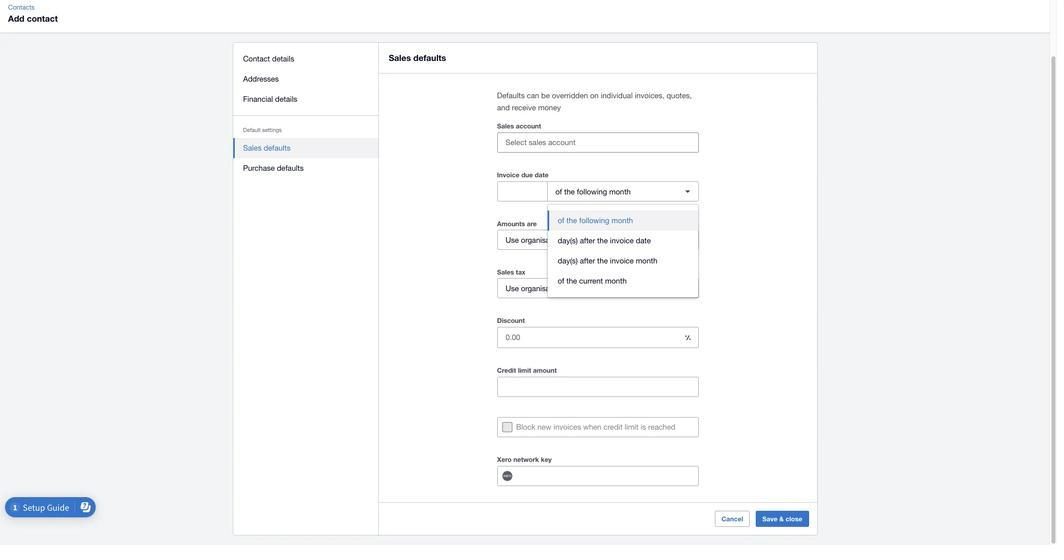 Task type: locate. For each thing, give the bounding box(es) containing it.
1 use organisation settings from the top
[[506, 236, 592, 244]]

use organisation settings button
[[497, 230, 699, 250], [497, 278, 699, 299]]

group
[[548, 205, 699, 297]]

0 vertical spatial day(s)
[[558, 236, 578, 245]]

and
[[497, 103, 510, 112]]

organisation down are
[[521, 236, 563, 244]]

1 vertical spatial use
[[506, 284, 519, 293]]

after for day(s) after the invoice month
[[580, 257, 596, 265]]

list box containing of the following month
[[548, 205, 699, 297]]

1 vertical spatial details
[[275, 95, 298, 103]]

use down the amounts
[[506, 236, 519, 244]]

0 vertical spatial use
[[506, 236, 519, 244]]

1 vertical spatial settings
[[565, 236, 592, 244]]

2 vertical spatial settings
[[565, 284, 592, 293]]

use
[[506, 236, 519, 244], [506, 284, 519, 293]]

2 day(s) from the top
[[558, 257, 578, 265]]

details for financial details
[[275, 95, 298, 103]]

of the following month inside popup button
[[556, 187, 631, 196]]

the inside button
[[567, 277, 578, 285]]

1 horizontal spatial date
[[636, 236, 651, 245]]

details down addresses button
[[275, 95, 298, 103]]

following up of the following month button
[[577, 187, 608, 196]]

day(s) up of the current month at the right bottom of page
[[558, 257, 578, 265]]

amount
[[533, 367, 557, 375]]

of the following month
[[556, 187, 631, 196], [558, 216, 634, 225]]

credit
[[604, 423, 623, 432]]

settings down day(s) after the invoice month
[[565, 284, 592, 293]]

month inside button
[[612, 216, 634, 225]]

2 use organisation settings from the top
[[506, 284, 592, 293]]

use down "sales tax"
[[506, 284, 519, 293]]

following up the day(s) after the invoice date
[[580, 216, 610, 225]]

settings right default at the left top
[[262, 127, 282, 133]]

2 organisation from the top
[[521, 284, 563, 293]]

the inside button
[[598, 257, 608, 265]]

1 vertical spatial day(s)
[[558, 257, 578, 265]]

settings for sales tax
[[565, 284, 592, 293]]

overridden
[[552, 91, 588, 100]]

amounts
[[497, 220, 525, 228]]

of inside button
[[558, 277, 565, 285]]

amounts are
[[497, 220, 537, 228]]

default settings
[[243, 127, 282, 133]]

use for sales
[[506, 284, 519, 293]]

2 invoice from the top
[[610, 257, 634, 265]]

quotes,
[[667, 91, 692, 100]]

day(s) for day(s) after the invoice month
[[558, 257, 578, 265]]

save
[[763, 515, 778, 523]]

2 vertical spatial defaults
[[277, 164, 304, 172]]

limit
[[518, 367, 532, 375], [625, 423, 639, 432]]

of the following month for of the following month popup button
[[556, 187, 631, 196]]

day(s) for day(s) after the invoice date
[[558, 236, 578, 245]]

none number field inside invoice due date group
[[498, 182, 547, 201]]

purchase defaults button
[[233, 158, 379, 178]]

save & close button
[[756, 511, 810, 527]]

of inside button
[[558, 216, 565, 225]]

individual
[[601, 91, 633, 100]]

1 vertical spatial organisation
[[521, 284, 563, 293]]

network
[[514, 456, 539, 464]]

None number field
[[498, 182, 547, 201]]

invoice down of the following month button
[[610, 236, 634, 245]]

organisation
[[521, 236, 563, 244], [521, 284, 563, 293]]

settings up day(s) after the invoice month
[[565, 236, 592, 244]]

month for of the current month button
[[606, 277, 627, 285]]

following inside button
[[580, 216, 610, 225]]

day(s) after the invoice date button
[[548, 231, 699, 251]]

2 use from the top
[[506, 284, 519, 293]]

limit left is
[[625, 423, 639, 432]]

&
[[780, 515, 784, 523]]

1 after from the top
[[580, 236, 596, 245]]

1 invoice from the top
[[610, 236, 634, 245]]

after inside "button"
[[580, 236, 596, 245]]

following inside popup button
[[577, 187, 608, 196]]

receive
[[512, 103, 536, 112]]

0 vertical spatial following
[[577, 187, 608, 196]]

defaults
[[497, 91, 525, 100]]

1 organisation from the top
[[521, 236, 563, 244]]

1 use organisation settings button from the top
[[497, 230, 699, 250]]

financial details button
[[233, 89, 379, 109]]

month inside popup button
[[610, 187, 631, 196]]

of
[[556, 187, 563, 196], [558, 216, 565, 225], [558, 277, 565, 285]]

be
[[542, 91, 550, 100]]

0 vertical spatial of the following month
[[556, 187, 631, 196]]

organisation down tax
[[521, 284, 563, 293]]

organisation for tax
[[521, 284, 563, 293]]

details right contact
[[272, 54, 294, 63]]

use organisation settings button for amounts are
[[497, 230, 699, 250]]

of the current month
[[558, 277, 627, 285]]

0 horizontal spatial limit
[[518, 367, 532, 375]]

contact details button
[[233, 49, 379, 69]]

invoice inside day(s) after the invoice month button
[[610, 257, 634, 265]]

invoice
[[610, 236, 634, 245], [610, 257, 634, 265]]

menu containing contact details
[[233, 43, 379, 185]]

due
[[522, 171, 533, 179]]

the inside button
[[567, 216, 578, 225]]

1 vertical spatial limit
[[625, 423, 639, 432]]

the for of the following month button
[[567, 216, 578, 225]]

of the following month up of the following month button
[[556, 187, 631, 196]]

after
[[580, 236, 596, 245], [580, 257, 596, 265]]

menu
[[233, 43, 379, 185]]

invoice inside day(s) after the invoice date "button"
[[610, 236, 634, 245]]

invoice for month
[[610, 257, 634, 265]]

1 vertical spatial after
[[580, 257, 596, 265]]

sales defaults inside sales defaults button
[[243, 144, 291, 152]]

use organisation settings
[[506, 236, 592, 244], [506, 284, 592, 293]]

1 vertical spatial of the following month
[[558, 216, 634, 225]]

sales tax
[[497, 268, 526, 276]]

0 vertical spatial organisation
[[521, 236, 563, 244]]

of the following month inside button
[[558, 216, 634, 225]]

day(s) up day(s) after the invoice month
[[558, 236, 578, 245]]

1 day(s) from the top
[[558, 236, 578, 245]]

the inside popup button
[[565, 187, 575, 196]]

1 horizontal spatial limit
[[625, 423, 639, 432]]

Credit limit amount number field
[[498, 378, 699, 397]]

1 vertical spatial invoice
[[610, 257, 634, 265]]

sales defaults
[[389, 52, 446, 63], [243, 144, 291, 152]]

1 vertical spatial use organisation settings
[[506, 284, 592, 293]]

invoice due date
[[497, 171, 549, 179]]

1 vertical spatial following
[[580, 216, 610, 225]]

of the following month up the day(s) after the invoice date
[[558, 216, 634, 225]]

day(s) inside day(s) after the invoice month button
[[558, 257, 578, 265]]

day(s) inside day(s) after the invoice date "button"
[[558, 236, 578, 245]]

0 horizontal spatial sales defaults
[[243, 144, 291, 152]]

invoices
[[554, 423, 582, 432]]

xero
[[497, 456, 512, 464]]

day(s) after the invoice month
[[558, 257, 658, 265]]

after up current on the bottom right
[[580, 257, 596, 265]]

contact
[[27, 13, 58, 24]]

0 vertical spatial invoice
[[610, 236, 634, 245]]

of the following month button
[[547, 182, 699, 202]]

sales account
[[497, 122, 542, 130]]

use for amounts
[[506, 236, 519, 244]]

after up day(s) after the invoice month
[[580, 236, 596, 245]]

settings
[[262, 127, 282, 133], [565, 236, 592, 244], [565, 284, 592, 293]]

month inside button
[[606, 277, 627, 285]]

details
[[272, 54, 294, 63], [275, 95, 298, 103]]

date right the due
[[535, 171, 549, 179]]

use organisation settings button down day(s) after the invoice month
[[497, 278, 699, 299]]

on
[[591, 91, 599, 100]]

defaults for sales defaults button
[[264, 144, 291, 152]]

1 vertical spatial of
[[558, 216, 565, 225]]

0 vertical spatial after
[[580, 236, 596, 245]]

day(s)
[[558, 236, 578, 245], [558, 257, 578, 265]]

invoices,
[[635, 91, 665, 100]]

1 vertical spatial date
[[636, 236, 651, 245]]

list box
[[548, 205, 699, 297]]

0 vertical spatial sales defaults
[[389, 52, 446, 63]]

limit right the credit
[[518, 367, 532, 375]]

use organisation settings button up day(s) after the invoice month
[[497, 230, 699, 250]]

1 use from the top
[[506, 236, 519, 244]]

use organisation settings for tax
[[506, 284, 592, 293]]

day(s) after the invoice date
[[558, 236, 651, 245]]

reached
[[649, 423, 676, 432]]

use organisation settings down are
[[506, 236, 592, 244]]

month up of the following month button
[[610, 187, 631, 196]]

1 vertical spatial use organisation settings button
[[497, 278, 699, 299]]

0 vertical spatial date
[[535, 171, 549, 179]]

1 vertical spatial defaults
[[264, 144, 291, 152]]

following
[[577, 187, 608, 196], [580, 216, 610, 225]]

2 vertical spatial of
[[558, 277, 565, 285]]

after inside button
[[580, 257, 596, 265]]

1 vertical spatial sales defaults
[[243, 144, 291, 152]]

defaults can be overridden on individual invoices, quotes, and receive money
[[497, 91, 692, 112]]

defaults
[[414, 52, 446, 63], [264, 144, 291, 152], [277, 164, 304, 172]]

day(s) after the invoice month button
[[548, 251, 699, 271]]

2 use organisation settings button from the top
[[497, 278, 699, 299]]

sales
[[389, 52, 411, 63], [497, 122, 514, 130], [243, 144, 262, 152], [497, 268, 514, 276]]

addresses
[[243, 75, 279, 83]]

purchase
[[243, 164, 275, 172]]

month up day(s) after the invoice date "button"
[[612, 216, 634, 225]]

month down day(s) after the invoice date "button"
[[636, 257, 658, 265]]

0 vertical spatial of
[[556, 187, 563, 196]]

2 after from the top
[[580, 257, 596, 265]]

use organisation settings button for sales tax
[[497, 278, 699, 299]]

use organisation settings down tax
[[506, 284, 592, 293]]

default
[[243, 127, 261, 133]]

0 vertical spatial details
[[272, 54, 294, 63]]

when
[[584, 423, 602, 432]]

the
[[565, 187, 575, 196], [567, 216, 578, 225], [598, 236, 608, 245], [598, 257, 608, 265], [567, 277, 578, 285]]

0 vertical spatial use organisation settings button
[[497, 230, 699, 250]]

invoice down day(s) after the invoice date "button"
[[610, 257, 634, 265]]

of inside popup button
[[556, 187, 563, 196]]

date down of the following month button
[[636, 236, 651, 245]]

month down day(s) after the invoice month button
[[606, 277, 627, 285]]

0 vertical spatial use organisation settings
[[506, 236, 592, 244]]

date
[[535, 171, 549, 179], [636, 236, 651, 245]]

month
[[610, 187, 631, 196], [612, 216, 634, 225], [636, 257, 658, 265], [606, 277, 627, 285]]



Task type: describe. For each thing, give the bounding box(es) containing it.
sales defaults button
[[233, 138, 379, 158]]

0 vertical spatial limit
[[518, 367, 532, 375]]

contacts add contact
[[8, 4, 58, 24]]

Xero network key field
[[522, 467, 699, 486]]

contact details
[[243, 54, 294, 63]]

purchase defaults
[[243, 164, 304, 172]]

following for of the following month button
[[580, 216, 610, 225]]

of for of the current month button
[[558, 277, 565, 285]]

current
[[580, 277, 603, 285]]

settings for amounts are
[[565, 236, 592, 244]]

sales inside button
[[243, 144, 262, 152]]

1 horizontal spatial sales defaults
[[389, 52, 446, 63]]

Sales account field
[[498, 133, 699, 152]]

invoice for date
[[610, 236, 634, 245]]

details for contact details
[[272, 54, 294, 63]]

xero network key
[[497, 456, 552, 464]]

contacts
[[8, 4, 35, 11]]

account
[[516, 122, 542, 130]]

cancel
[[722, 515, 744, 523]]

key
[[541, 456, 552, 464]]

is
[[641, 423, 647, 432]]

save & close
[[763, 515, 803, 523]]

block new invoices when credit limit is reached
[[517, 423, 676, 432]]

can
[[527, 91, 540, 100]]

cancel button
[[715, 511, 750, 527]]

new
[[538, 423, 552, 432]]

the inside "button"
[[598, 236, 608, 245]]

after for day(s) after the invoice date
[[580, 236, 596, 245]]

0 vertical spatial defaults
[[414, 52, 446, 63]]

month for of the following month button
[[612, 216, 634, 225]]

contacts link
[[4, 3, 39, 13]]

date inside "button"
[[636, 236, 651, 245]]

0 vertical spatial settings
[[262, 127, 282, 133]]

credit
[[497, 367, 516, 375]]

of the following month for of the following month button
[[558, 216, 634, 225]]

use organisation settings for are
[[506, 236, 592, 244]]

Discount number field
[[498, 328, 678, 347]]

close
[[786, 515, 803, 523]]

tax
[[516, 268, 526, 276]]

month inside button
[[636, 257, 658, 265]]

of the following month button
[[548, 211, 699, 231]]

discount
[[497, 317, 525, 325]]

financial
[[243, 95, 273, 103]]

the for of the current month button
[[567, 277, 578, 285]]

addresses button
[[233, 69, 379, 89]]

credit limit amount
[[497, 367, 557, 375]]

block
[[517, 423, 536, 432]]

the for of the following month popup button
[[565, 187, 575, 196]]

0 horizontal spatial date
[[535, 171, 549, 179]]

defaults for purchase defaults button at the left top
[[277, 164, 304, 172]]

invoice due date group
[[497, 182, 699, 202]]

invoice
[[497, 171, 520, 179]]

organisation for are
[[521, 236, 563, 244]]

of the current month button
[[548, 271, 699, 291]]

group containing of the following month
[[548, 205, 699, 297]]

of for of the following month popup button
[[556, 187, 563, 196]]

financial details
[[243, 95, 298, 103]]

of for of the following month button
[[558, 216, 565, 225]]

add
[[8, 13, 24, 24]]

contact
[[243, 54, 270, 63]]

following for of the following month popup button
[[577, 187, 608, 196]]

month for of the following month popup button
[[610, 187, 631, 196]]

are
[[527, 220, 537, 228]]

money
[[538, 103, 561, 112]]



Task type: vqa. For each thing, say whether or not it's contained in the screenshot.
defaults to the middle
yes



